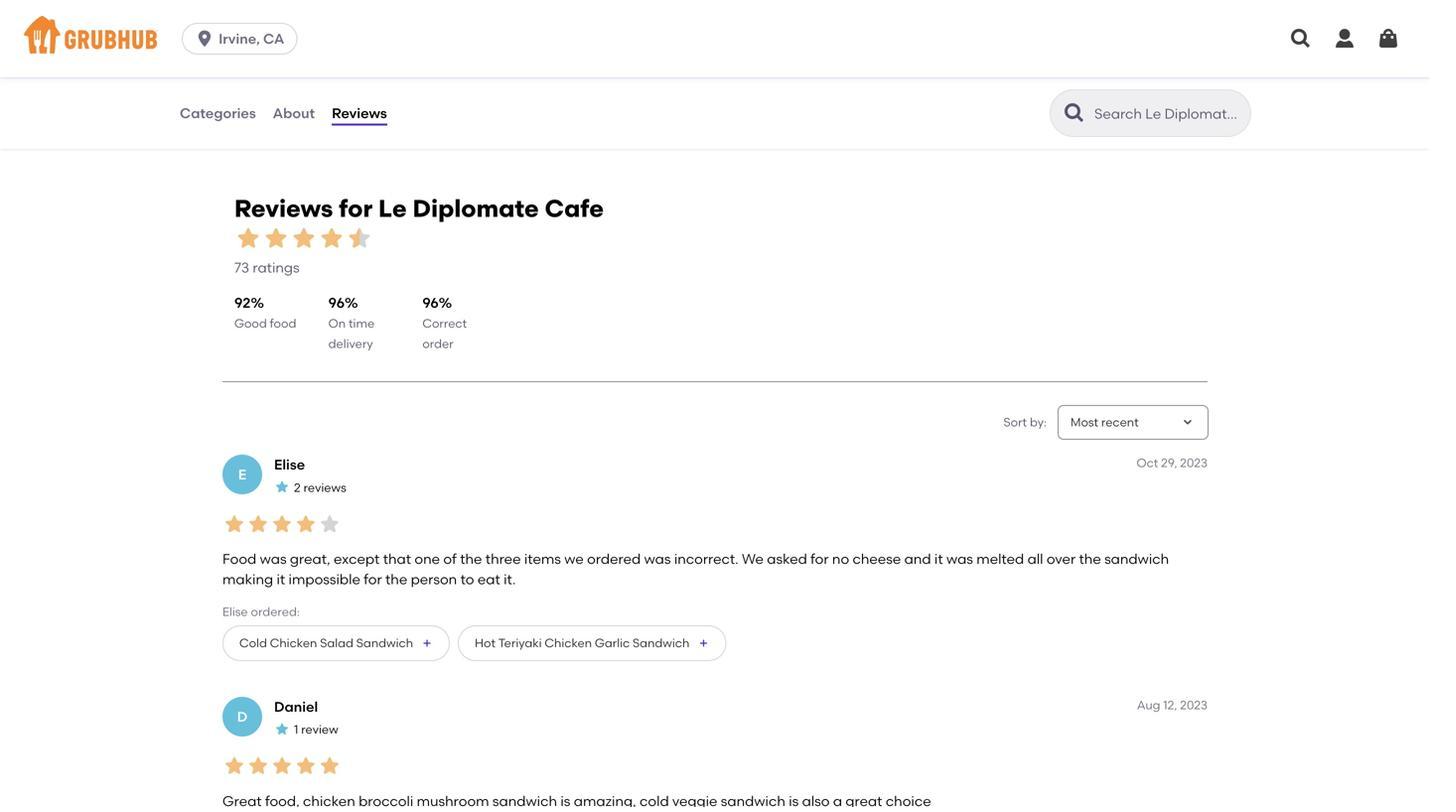 Task type: describe. For each thing, give the bounding box(es) containing it.
no
[[832, 551, 849, 568]]

12,
[[1163, 698, 1177, 713]]

about
[[273, 105, 315, 122]]

melted
[[977, 551, 1024, 568]]

making
[[222, 571, 273, 588]]

eat
[[478, 571, 500, 588]]

sort
[[1004, 415, 1027, 429]]

by:
[[1030, 415, 1047, 429]]

92 good food
[[234, 295, 296, 331]]

2 vertical spatial for
[[364, 571, 382, 588]]

2 was from the left
[[644, 551, 671, 568]]

d
[[237, 708, 248, 725]]

we
[[564, 551, 584, 568]]

2.71
[[208, 42, 227, 56]]

0 horizontal spatial the
[[385, 571, 407, 588]]

asked
[[767, 551, 807, 568]]

Search Le Diplomate Cafe search field
[[1092, 104, 1244, 123]]

good
[[234, 317, 267, 331]]

oct
[[1137, 456, 1158, 470]]

1 review
[[294, 723, 338, 737]]

elise for elise ordered:
[[222, 605, 248, 619]]

food was great, except that one of the three items we ordered was incorrect. we asked for no cheese and it was melted all over the sandwich making it impossible for the person to eat it.
[[222, 551, 1169, 588]]

sandwich
[[1104, 551, 1169, 568]]

reviews
[[303, 480, 346, 495]]

ca
[[263, 30, 284, 47]]

great,
[[290, 551, 330, 568]]

96 on time delivery
[[328, 295, 375, 351]]

person
[[411, 571, 457, 588]]

0 horizontal spatial order
[[270, 116, 301, 130]]

ordered:
[[251, 605, 300, 619]]

96 for 96 correct order
[[422, 295, 439, 311]]

$5
[[208, 116, 221, 130]]

caret down icon image
[[1180, 415, 1196, 431]]

96 correct order
[[422, 295, 467, 351]]

daniel
[[274, 699, 318, 716]]

one
[[415, 551, 440, 568]]

off
[[224, 116, 239, 130]]

mi
[[231, 42, 246, 56]]

2023 for elise
[[1180, 456, 1208, 470]]

ordered
[[587, 551, 641, 568]]

1 sandwich from the left
[[356, 636, 413, 650]]

incorrect.
[[674, 551, 739, 568]]

recent
[[1101, 415, 1139, 429]]

2 reviews
[[294, 480, 346, 495]]

96 for 96 on time delivery
[[328, 295, 345, 311]]

food
[[222, 551, 257, 568]]

0 vertical spatial for
[[339, 194, 373, 223]]

of
[[443, 551, 457, 568]]

73 ratings
[[234, 259, 300, 276]]

items
[[524, 551, 561, 568]]

aug
[[1137, 698, 1160, 713]]

over
[[1047, 551, 1076, 568]]

92
[[234, 295, 251, 311]]

1
[[294, 723, 298, 737]]

reviews button
[[331, 77, 388, 149]]

main navigation navigation
[[0, 0, 1430, 77]]

all
[[1028, 551, 1043, 568]]

on
[[328, 317, 346, 331]]

ratings
[[253, 259, 300, 276]]

salad
[[320, 636, 353, 650]]

reviews for reviews for le diplomate cafe
[[234, 194, 333, 223]]

5–15 min 2.71 mi
[[208, 24, 257, 56]]

29,
[[1161, 456, 1177, 470]]

Sort by: field
[[1071, 414, 1139, 431]]

hot teriyaki chicken garlic sandwich
[[475, 636, 690, 650]]

min
[[235, 24, 257, 39]]

we
[[742, 551, 764, 568]]

cold
[[239, 636, 267, 650]]

2023 for daniel
[[1180, 698, 1208, 713]]



Task type: vqa. For each thing, say whether or not it's contained in the screenshot.
Contains: Cheddar, Fresh Salsa, Egg Omelet, Tortilla Burrito
no



Task type: locate. For each thing, give the bounding box(es) containing it.
1 vertical spatial elise
[[222, 605, 248, 619]]

0 vertical spatial reviews
[[332, 105, 387, 122]]

reviews up ratings
[[234, 194, 333, 223]]

0 horizontal spatial svg image
[[195, 29, 215, 49]]

plus icon image left hot
[[421, 638, 433, 649]]

svg image inside irvine, ca button
[[195, 29, 215, 49]]

hot
[[475, 636, 496, 650]]

1 horizontal spatial 96
[[422, 295, 439, 311]]

chicken
[[270, 636, 317, 650], [545, 636, 592, 650]]

0 horizontal spatial was
[[260, 551, 287, 568]]

96 inside 96 on time delivery
[[328, 295, 345, 311]]

teriyaki
[[498, 636, 542, 650]]

sandwich right garlic
[[633, 636, 690, 650]]

was left melted
[[946, 551, 973, 568]]

time
[[349, 317, 375, 331]]

96 up on
[[328, 295, 345, 311]]

reviews for le diplomate cafe
[[234, 194, 604, 223]]

1 vertical spatial 2023
[[1180, 698, 1208, 713]]

le
[[378, 194, 407, 223]]

0 vertical spatial order
[[270, 116, 301, 130]]

delivery
[[328, 337, 373, 351]]

sandwich
[[356, 636, 413, 650], [633, 636, 690, 650]]

categories
[[180, 105, 256, 122]]

plus icon image inside cold chicken salad sandwich button
[[421, 638, 433, 649]]

1 horizontal spatial it
[[934, 551, 943, 568]]

1 horizontal spatial was
[[644, 551, 671, 568]]

2 chicken from the left
[[545, 636, 592, 650]]

$5 off your order
[[208, 116, 301, 130]]

order inside 96 correct order
[[422, 337, 454, 351]]

the
[[460, 551, 482, 568], [1079, 551, 1101, 568], [385, 571, 407, 588]]

cold chicken salad sandwich button
[[222, 626, 450, 661]]

chicken down ordered:
[[270, 636, 317, 650]]

2023 right 29, at the bottom of page
[[1180, 456, 1208, 470]]

elise up 2
[[274, 457, 305, 473]]

review
[[301, 723, 338, 737]]

order right your
[[270, 116, 301, 130]]

plus icon image inside hot teriyaki chicken garlic sandwich button
[[697, 638, 709, 649]]

2 sandwich from the left
[[633, 636, 690, 650]]

cold chicken salad sandwich
[[239, 636, 413, 650]]

reviews
[[332, 105, 387, 122], [234, 194, 333, 223]]

2
[[294, 480, 301, 495]]

elise ordered:
[[222, 605, 300, 619]]

96
[[328, 295, 345, 311], [422, 295, 439, 311]]

reviews inside button
[[332, 105, 387, 122]]

1 vertical spatial for
[[811, 551, 829, 568]]

0 vertical spatial it
[[934, 551, 943, 568]]

elise down "making"
[[222, 605, 248, 619]]

1 horizontal spatial sandwich
[[633, 636, 690, 650]]

1 horizontal spatial the
[[460, 551, 482, 568]]

most
[[1071, 415, 1098, 429]]

cafe
[[545, 194, 604, 223]]

irvine, ca
[[219, 30, 284, 47]]

oct 29, 2023
[[1137, 456, 1208, 470]]

2 horizontal spatial the
[[1079, 551, 1101, 568]]

e
[[238, 466, 246, 483]]

1 plus icon image from the left
[[421, 638, 433, 649]]

elise for elise
[[274, 457, 305, 473]]

0 horizontal spatial plus icon image
[[421, 638, 433, 649]]

2 96 from the left
[[422, 295, 439, 311]]

reviews for reviews
[[332, 105, 387, 122]]

0 vertical spatial elise
[[274, 457, 305, 473]]

0 horizontal spatial svg image
[[1333, 27, 1357, 51]]

the right over at the bottom of the page
[[1079, 551, 1101, 568]]

cheese
[[853, 551, 901, 568]]

1 vertical spatial order
[[422, 337, 454, 351]]

1 96 from the left
[[328, 295, 345, 311]]

3 was from the left
[[946, 551, 973, 568]]

except
[[334, 551, 380, 568]]

reviews right about
[[332, 105, 387, 122]]

for
[[339, 194, 373, 223], [811, 551, 829, 568], [364, 571, 382, 588]]

sort by:
[[1004, 415, 1047, 429]]

2 plus icon image from the left
[[697, 638, 709, 649]]

1 chicken from the left
[[270, 636, 317, 650]]

categories button
[[179, 77, 257, 149]]

and
[[904, 551, 931, 568]]

1 horizontal spatial elise
[[274, 457, 305, 473]]

0 horizontal spatial 96
[[328, 295, 345, 311]]

to
[[460, 571, 474, 588]]

chicken left garlic
[[545, 636, 592, 650]]

73
[[234, 259, 249, 276]]

2023
[[1180, 456, 1208, 470], [1180, 698, 1208, 713]]

star icon image
[[234, 224, 262, 252], [262, 224, 290, 252], [290, 224, 318, 252], [318, 224, 346, 252], [346, 224, 373, 252], [346, 224, 373, 252], [274, 479, 290, 495], [222, 512, 246, 536], [246, 512, 270, 536], [270, 512, 294, 536], [294, 512, 318, 536], [318, 512, 342, 536], [274, 721, 290, 737], [222, 754, 246, 778], [246, 754, 270, 778], [270, 754, 294, 778], [294, 754, 318, 778], [318, 754, 342, 778]]

svg image
[[1333, 27, 1357, 51], [1377, 27, 1400, 51]]

0 horizontal spatial sandwich
[[356, 636, 413, 650]]

about button
[[272, 77, 316, 149]]

plus icon image down food was great, except that one of the three items we ordered was incorrect. we asked for no cheese and it was melted all over the sandwich making it impossible for the person to eat it.
[[697, 638, 709, 649]]

most recent
[[1071, 415, 1139, 429]]

diplomate
[[413, 194, 539, 223]]

1 horizontal spatial plus icon image
[[697, 638, 709, 649]]

it right and at right bottom
[[934, 551, 943, 568]]

three
[[485, 551, 521, 568]]

it.
[[504, 571, 516, 588]]

was
[[260, 551, 287, 568], [644, 551, 671, 568], [946, 551, 973, 568]]

food
[[270, 317, 296, 331]]

plus icon image for hot teriyaki chicken garlic sandwich
[[697, 638, 709, 649]]

the down that
[[385, 571, 407, 588]]

plus icon image for cold chicken salad sandwich
[[421, 638, 433, 649]]

that
[[383, 551, 411, 568]]

1 horizontal spatial order
[[422, 337, 454, 351]]

order down correct
[[422, 337, 454, 351]]

1 2023 from the top
[[1180, 456, 1208, 470]]

it right "making"
[[277, 571, 285, 588]]

1 vertical spatial reviews
[[234, 194, 333, 223]]

correct
[[422, 317, 467, 331]]

impossible
[[289, 571, 360, 588]]

0 vertical spatial 2023
[[1180, 456, 1208, 470]]

order
[[270, 116, 301, 130], [422, 337, 454, 351]]

2023 right 12,
[[1180, 698, 1208, 713]]

irvine,
[[219, 30, 260, 47]]

0 horizontal spatial chicken
[[270, 636, 317, 650]]

for down except on the bottom left of page
[[364, 571, 382, 588]]

was right the ordered
[[644, 551, 671, 568]]

1 was from the left
[[260, 551, 287, 568]]

irvine, ca button
[[182, 23, 305, 55]]

sandwich right salad on the bottom left
[[356, 636, 413, 650]]

2 2023 from the top
[[1180, 698, 1208, 713]]

0 horizontal spatial elise
[[222, 605, 248, 619]]

hot teriyaki chicken garlic sandwich button
[[458, 626, 726, 661]]

1 horizontal spatial svg image
[[1377, 27, 1400, 51]]

2 svg image from the left
[[1377, 27, 1400, 51]]

1 horizontal spatial chicken
[[545, 636, 592, 650]]

your
[[242, 116, 267, 130]]

1 svg image from the left
[[1333, 27, 1357, 51]]

2 horizontal spatial was
[[946, 551, 973, 568]]

5–15
[[208, 24, 233, 39]]

96 inside 96 correct order
[[422, 295, 439, 311]]

search icon image
[[1063, 101, 1087, 125]]

svg image
[[1289, 27, 1313, 51], [195, 29, 215, 49]]

for left no
[[811, 551, 829, 568]]

96 up correct
[[422, 295, 439, 311]]

elise
[[274, 457, 305, 473], [222, 605, 248, 619]]

aug 12, 2023
[[1137, 698, 1208, 713]]

plus icon image
[[421, 638, 433, 649], [697, 638, 709, 649]]

0 horizontal spatial it
[[277, 571, 285, 588]]

the up to
[[460, 551, 482, 568]]

garlic
[[595, 636, 630, 650]]

1 vertical spatial it
[[277, 571, 285, 588]]

was up "making"
[[260, 551, 287, 568]]

1 horizontal spatial svg image
[[1289, 27, 1313, 51]]

for left le
[[339, 194, 373, 223]]



